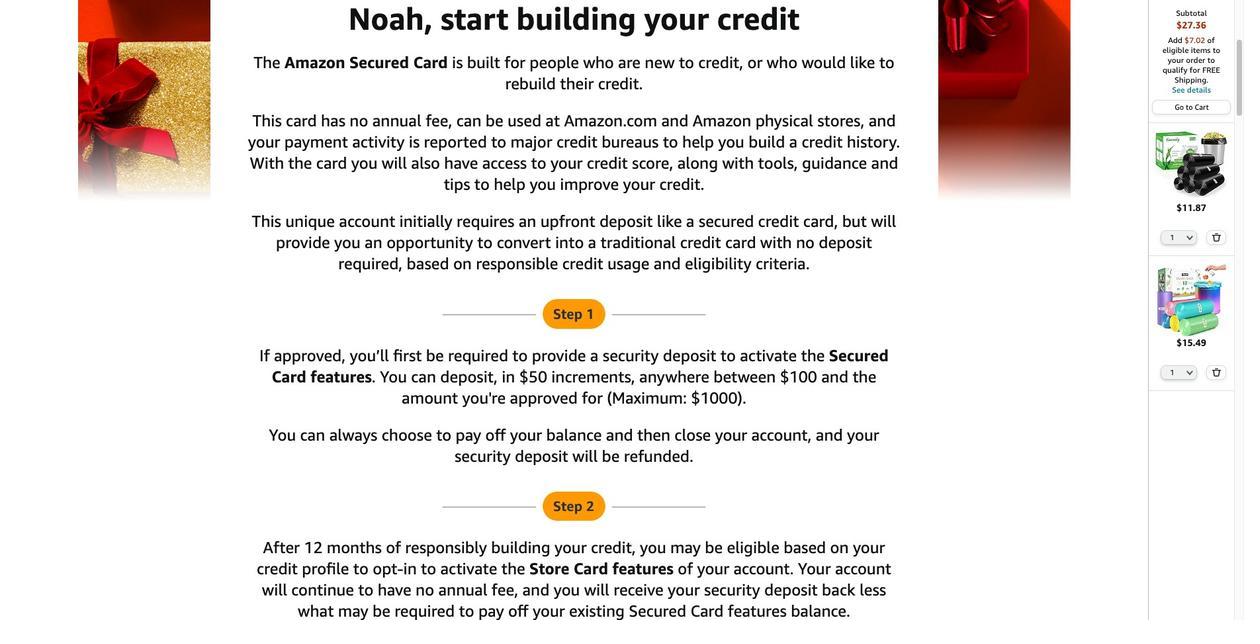 Task type: vqa. For each thing, say whether or not it's contained in the screenshot.
'Store Card features'
yes



Task type: locate. For each thing, give the bounding box(es) containing it.
fee,
[[426, 111, 452, 130], [492, 580, 518, 599]]

credit, left or
[[699, 53, 743, 72]]

credit down 'into'
[[563, 254, 604, 273]]

receive
[[614, 580, 664, 599]]

building up people
[[517, 0, 636, 37]]

if
[[259, 346, 270, 364]]

of for have
[[678, 559, 693, 578]]

deposit down 'balance'
[[515, 446, 568, 465]]

help down access
[[494, 175, 526, 193]]

1 horizontal spatial like
[[850, 53, 875, 72]]

1 horizontal spatial an
[[519, 212, 536, 231]]

annual
[[372, 111, 422, 130], [438, 580, 488, 599]]

no down 'responsibly'
[[416, 580, 434, 599]]

12
[[304, 538, 323, 557]]

the left the store on the left of the page
[[502, 559, 525, 578]]

1 vertical spatial is
[[409, 133, 420, 151]]

$50
[[519, 367, 547, 386]]

dropdown image left delete icon
[[1187, 235, 1194, 240]]

account up less
[[835, 559, 892, 578]]

provide inside this unique account initially requires an upfront deposit like a secured credit card, but will provide you an opportunity to convert into a traditional credit card with no deposit required, based on responsible credit usage and eligibility criteria.
[[276, 233, 330, 252]]

1 horizontal spatial annual
[[438, 580, 488, 599]]

1 left delete icon
[[1171, 233, 1175, 241]]

eligible up account.
[[727, 538, 780, 557]]

2 vertical spatial security
[[704, 580, 760, 599]]

approved,
[[274, 346, 346, 364]]

pay inside you can always choose to pay off your balance and then close your account, and your security deposit will be refunded.
[[456, 425, 481, 444]]

the inside '. you can deposit, in $50 increments, anywhere between $100 and the amount you're approved for (maximum: $1000).'
[[853, 367, 877, 386]]

be inside after 12 months of responsibly building your credit, you may be eligible based on your credit profile to opt-in to activate the
[[705, 538, 723, 557]]

1 vertical spatial help
[[494, 175, 526, 193]]

0 horizontal spatial on
[[453, 254, 472, 273]]

like right the "would"
[[850, 53, 875, 72]]

1 vertical spatial provide
[[532, 346, 586, 364]]

for up rebuild
[[505, 53, 526, 72]]

always
[[329, 425, 378, 444]]

no down card, at the top right of page
[[796, 233, 815, 252]]

would
[[802, 53, 846, 72]]

card down payment
[[316, 154, 347, 172]]

required down "opt-"
[[395, 602, 455, 620]]

features for of
[[613, 559, 674, 578]]

an
[[519, 212, 536, 231], [365, 233, 383, 252]]

features inside secured card features
[[311, 367, 372, 386]]

may inside after 12 months of responsibly building your credit, you may be eligible based on your credit profile to opt-in to activate the
[[671, 538, 701, 557]]

0 horizontal spatial off
[[486, 425, 506, 444]]

card inside the amazon secured card is built for people who are new to credit, or who would like to rebuild their credit.
[[413, 53, 448, 72]]

1 left delete image
[[1171, 368, 1175, 377]]

card inside this unique account initially requires an upfront deposit like a secured credit card, but will provide you an opportunity to convert into a traditional credit card with no deposit required, based on responsible credit usage and eligibility criteria.
[[725, 233, 756, 252]]

0 vertical spatial credit.
[[598, 74, 643, 93]]

can left always
[[300, 425, 325, 444]]

credit up eligibility
[[680, 233, 721, 252]]

built
[[467, 53, 500, 72]]

this up with
[[252, 111, 282, 130]]

of
[[1208, 35, 1215, 45], [386, 538, 401, 557], [678, 559, 693, 578]]

you're
[[462, 388, 506, 407]]

0 vertical spatial of
[[1208, 35, 1215, 45]]

2 horizontal spatial secured
[[829, 346, 889, 364]]

1 horizontal spatial fee,
[[492, 580, 518, 599]]

this inside this card has no annual fee, can be used at amazon.com and amazon physical stores, and your payment activity is reported to major credit bureaus to help you build a credit history. with the card you will also have access to your credit score, along with tools, guidance and tips to help you improve your credit.
[[252, 111, 282, 130]]

1 vertical spatial fee,
[[492, 580, 518, 599]]

and up history.
[[869, 111, 896, 130]]

between
[[714, 367, 776, 386]]

this left "unique"
[[252, 212, 281, 231]]

on up your
[[830, 538, 849, 557]]

1 vertical spatial card
[[316, 154, 347, 172]]

1 horizontal spatial in
[[502, 367, 515, 386]]

0 vertical spatial off
[[486, 425, 506, 444]]

building inside after 12 months of responsibly building your credit, you may be eligible based on your credit profile to opt-in to activate the
[[491, 538, 551, 557]]

1 vertical spatial this
[[252, 212, 281, 231]]

1 horizontal spatial with
[[760, 233, 792, 252]]

0 vertical spatial security
[[603, 346, 659, 364]]

card down secured on the right of page
[[725, 233, 756, 252]]

this for this unique account initially requires an upfront deposit like a secured credit card, but will provide you an opportunity to convert into a traditional credit card with no deposit required, based on responsible credit usage and eligibility criteria.
[[252, 212, 281, 231]]

provide up $50
[[532, 346, 586, 364]]

activate up 'between'
[[740, 346, 797, 364]]

account up "required,"
[[339, 212, 395, 231]]

delete image
[[1212, 233, 1222, 241]]

approved
[[510, 388, 578, 407]]

0 horizontal spatial for
[[505, 53, 526, 72]]

required up deposit,
[[448, 346, 508, 364]]

activate
[[740, 346, 797, 364], [441, 559, 497, 578]]

0 vertical spatial annual
[[372, 111, 422, 130]]

deposit inside you can always choose to pay off your balance and then close your account, and your security deposit will be refunded.
[[515, 446, 568, 465]]

for down increments,
[[582, 388, 603, 407]]

dropdown image left delete image
[[1187, 370, 1194, 376]]

to inside you can always choose to pay off your balance and then close your account, and your security deposit will be refunded.
[[436, 425, 452, 444]]

score,
[[632, 154, 673, 172]]

0 horizontal spatial have
[[378, 580, 412, 599]]

back
[[822, 580, 856, 599]]

1 vertical spatial secured
[[829, 346, 889, 364]]

2 horizontal spatial security
[[704, 580, 760, 599]]

is up also
[[409, 133, 420, 151]]

1 vertical spatial can
[[411, 367, 436, 386]]

are
[[618, 53, 641, 72]]

account inside this unique account initially requires an upfront deposit like a secured credit card, but will provide you an opportunity to convert into a traditional credit card with no deposit required, based on responsible credit usage and eligibility criteria.
[[339, 212, 395, 231]]

you inside you can always choose to pay off your balance and then close your account, and your security deposit will be refunded.
[[269, 425, 296, 444]]

you down activity
[[351, 154, 378, 172]]

at
[[546, 111, 560, 130]]

activity
[[352, 133, 405, 151]]

to
[[1213, 45, 1221, 55], [679, 53, 694, 72], [879, 53, 895, 72], [1208, 55, 1215, 65], [1186, 103, 1193, 111], [491, 133, 507, 151], [663, 133, 678, 151], [531, 154, 547, 172], [475, 175, 490, 193], [477, 233, 493, 252], [513, 346, 528, 364], [721, 346, 736, 364], [436, 425, 452, 444], [353, 559, 369, 578], [421, 559, 436, 578], [358, 580, 374, 599], [459, 602, 474, 620]]

features
[[311, 367, 372, 386], [613, 559, 674, 578], [728, 602, 787, 620]]

noah,
[[349, 0, 433, 37]]

with up criteria.
[[760, 233, 792, 252]]

0 vertical spatial required
[[448, 346, 508, 364]]

1 horizontal spatial based
[[784, 538, 826, 557]]

unique
[[285, 212, 335, 231]]

2 vertical spatial can
[[300, 425, 325, 444]]

0 vertical spatial credit,
[[699, 53, 743, 72]]

step 1 image
[[442, 299, 706, 329]]

tips
[[444, 175, 470, 193]]

2 vertical spatial card
[[725, 233, 756, 252]]

of for for
[[1208, 35, 1215, 45]]

you inside of your account. your account will continue to have no annual fee, and you will receive your security deposit back less what may be required to pay off your existing secured card features balance.
[[554, 580, 580, 599]]

0 vertical spatial building
[[517, 0, 636, 37]]

months
[[327, 538, 382, 557]]

1 vertical spatial like
[[657, 212, 682, 231]]

None submit
[[1207, 231, 1226, 244], [1207, 366, 1226, 379], [1207, 231, 1226, 244], [1207, 366, 1226, 379]]

eligible up qualify
[[1163, 45, 1189, 55]]

you up "required,"
[[334, 233, 361, 252]]

order
[[1186, 55, 1206, 65]]

shipping.
[[1175, 75, 1209, 85]]

like up "traditional"
[[657, 212, 682, 231]]

can up reported
[[457, 111, 482, 130]]

of inside of eligible items to your order to qualify for free shipping.
[[1208, 35, 1215, 45]]

the
[[254, 53, 281, 72]]

subtotal $27.36
[[1176, 8, 1207, 30]]

secured inside of your account. your account will continue to have no annual fee, and you will receive your security deposit back less what may be required to pay off your existing secured card features balance.
[[629, 602, 687, 620]]

and
[[662, 111, 689, 130], [869, 111, 896, 130], [871, 154, 899, 172], [654, 254, 681, 273], [822, 367, 849, 386], [606, 425, 633, 444], [816, 425, 843, 444], [523, 580, 550, 599]]

eligible
[[1163, 45, 1189, 55], [727, 538, 780, 557]]

1 vertical spatial with
[[760, 233, 792, 252]]

1 vertical spatial eligible
[[727, 538, 780, 557]]

2 vertical spatial features
[[728, 602, 787, 620]]

0 vertical spatial fee,
[[426, 111, 452, 130]]

credit. down are
[[598, 74, 643, 93]]

dropdown image for $15.49
[[1187, 370, 1194, 376]]

in down 'responsibly'
[[403, 559, 417, 578]]

you down the store on the left of the page
[[554, 580, 580, 599]]

$100
[[780, 367, 817, 386]]

0 horizontal spatial account
[[339, 212, 395, 231]]

credit. down along
[[660, 175, 705, 193]]

1 horizontal spatial can
[[411, 367, 436, 386]]

1 horizontal spatial may
[[671, 538, 701, 557]]

annual down 'responsibly'
[[438, 580, 488, 599]]

with
[[722, 154, 754, 172], [760, 233, 792, 252]]

0 vertical spatial in
[[502, 367, 515, 386]]

tools,
[[758, 154, 798, 172]]

2 horizontal spatial features
[[728, 602, 787, 620]]

card,
[[803, 212, 838, 231]]

amazon
[[285, 53, 345, 72], [693, 111, 752, 130]]

and left then
[[606, 425, 633, 444]]

no right has
[[350, 111, 368, 130]]

like
[[850, 53, 875, 72], [657, 212, 682, 231]]

for left free
[[1190, 65, 1201, 75]]

step 2 image
[[442, 491, 706, 521]]

card
[[286, 111, 317, 130], [316, 154, 347, 172], [725, 233, 756, 252]]

deposit inside of your account. your account will continue to have no annual fee, and you will receive your security deposit back less what may be required to pay off your existing secured card features balance.
[[765, 580, 818, 599]]

an up "required,"
[[365, 233, 383, 252]]

0 vertical spatial you
[[380, 367, 407, 386]]

and right $100
[[822, 367, 849, 386]]

secured card features
[[272, 346, 889, 386]]

and up score,
[[662, 111, 689, 130]]

this inside this unique account initially requires an upfront deposit like a secured credit card, but will provide you an opportunity to convert into a traditional credit card with no deposit required, based on responsible credit usage and eligibility criteria.
[[252, 212, 281, 231]]

1 horizontal spatial features
[[613, 559, 674, 578]]

amazon up along
[[693, 111, 752, 130]]

security up '. you can deposit, in $50 increments, anywhere between $100 and the amount you're approved for (maximum: $1000).'
[[603, 346, 659, 364]]

will up existing at bottom
[[584, 580, 610, 599]]

0 horizontal spatial in
[[403, 559, 417, 578]]

with down build
[[722, 154, 754, 172]]

reported
[[424, 133, 487, 151]]

1 horizontal spatial credit.
[[660, 175, 705, 193]]

will down 'balance'
[[573, 446, 598, 465]]

can inside this card has no annual fee, can be used at amazon.com and amazon physical stores, and your payment activity is reported to major credit bureaus to help you build a credit history. with the card you will also have access to your credit score, along with tools, guidance and tips to help you improve your credit.
[[457, 111, 482, 130]]

0 horizontal spatial no
[[350, 111, 368, 130]]

can inside '. you can deposit, in $50 increments, anywhere between $100 and the amount you're approved for (maximum: $1000).'
[[411, 367, 436, 386]]

a left secured on the right of page
[[686, 212, 695, 231]]

1
[[1171, 233, 1175, 241], [1171, 368, 1175, 377]]

1 vertical spatial based
[[784, 538, 826, 557]]

1 vertical spatial annual
[[438, 580, 488, 599]]

1 vertical spatial credit.
[[660, 175, 705, 193]]

2 horizontal spatial no
[[796, 233, 815, 252]]

credit down after
[[257, 559, 298, 578]]

first
[[393, 346, 422, 364]]

security
[[603, 346, 659, 364], [455, 446, 511, 465], [704, 580, 760, 599]]

the right $100
[[853, 367, 877, 386]]

required,
[[338, 254, 403, 273]]

you can always choose to pay off your balance and then close your account, and your security deposit will be refunded.
[[269, 425, 879, 465]]

delete image
[[1212, 368, 1222, 377]]

will down activity
[[382, 154, 407, 172]]

1 vertical spatial 1
[[1171, 368, 1175, 377]]

0 vertical spatial like
[[850, 53, 875, 72]]

be inside of your account. your account will continue to have no annual fee, and you will receive your security deposit back less what may be required to pay off your existing secured card features balance.
[[373, 602, 390, 620]]

after
[[263, 538, 300, 557]]

0 vertical spatial is
[[452, 53, 463, 72]]

is left built at the left
[[452, 53, 463, 72]]

balance.
[[791, 602, 851, 620]]

who right or
[[767, 53, 798, 72]]

annual up activity
[[372, 111, 422, 130]]

security down 'you're'
[[455, 446, 511, 465]]

features up receive
[[613, 559, 674, 578]]

0 vertical spatial pay
[[456, 425, 481, 444]]

0 vertical spatial can
[[457, 111, 482, 130]]

0 vertical spatial dropdown image
[[1187, 235, 1194, 240]]

your
[[798, 559, 831, 578]]

secured inside the amazon secured card is built for people who are new to credit, or who would like to rebuild their credit.
[[349, 53, 409, 72]]

1 for $11.87
[[1171, 233, 1175, 241]]

1 dropdown image from the top
[[1187, 235, 1194, 240]]

1 horizontal spatial help
[[682, 133, 714, 151]]

0 vertical spatial based
[[407, 254, 449, 273]]

after 12 months of responsibly building your credit, you may be eligible based on your credit profile to opt-in to activate the
[[257, 538, 885, 578]]

1 horizontal spatial off
[[508, 602, 529, 620]]

0 horizontal spatial with
[[722, 154, 754, 172]]

a down 'physical'
[[789, 133, 798, 151]]

you inside after 12 months of responsibly building your credit, you may be eligible based on your credit profile to opt-in to activate the
[[640, 538, 666, 557]]

1 horizontal spatial who
[[767, 53, 798, 72]]

0 vertical spatial have
[[444, 154, 478, 172]]

0 horizontal spatial eligible
[[727, 538, 780, 557]]

like inside the amazon secured card is built for people who are new to credit, or who would like to rebuild their credit.
[[850, 53, 875, 72]]

security down account.
[[704, 580, 760, 599]]

amazon inside this card has no annual fee, can be used at amazon.com and amazon physical stores, and your payment activity is reported to major credit bureaus to help you build a credit history. with the card you will also have access to your credit score, along with tools, guidance and tips to help you improve your credit.
[[693, 111, 752, 130]]

0 vertical spatial account
[[339, 212, 395, 231]]

0 horizontal spatial provide
[[276, 233, 330, 252]]

features down "you'll" on the bottom left
[[311, 367, 372, 386]]

on inside this unique account initially requires an upfront deposit like a secured credit card, but will provide you an opportunity to convert into a traditional credit card with no deposit required, based on responsible credit usage and eligibility criteria.
[[453, 254, 472, 273]]

.
[[372, 367, 376, 386]]

amazon right the on the left top
[[285, 53, 345, 72]]

you up receive
[[640, 538, 666, 557]]

be inside you can always choose to pay off your balance and then close your account, and your security deposit will be refunded.
[[602, 446, 620, 465]]

no inside this card has no annual fee, can be used at amazon.com and amazon physical stores, and your payment activity is reported to major credit bureaus to help you build a credit history. with the card you will also have access to your credit score, along with tools, guidance and tips to help you improve your credit.
[[350, 111, 368, 130]]

for inside the amazon secured card is built for people who are new to credit, or who would like to rebuild their credit.
[[505, 53, 526, 72]]

account inside of your account. your account will continue to have no annual fee, and you will receive your security deposit back less what may be required to pay off your existing secured card features balance.
[[835, 559, 892, 578]]

1 vertical spatial dropdown image
[[1187, 370, 1194, 376]]

0 horizontal spatial may
[[338, 602, 368, 620]]

have up tips in the top of the page
[[444, 154, 478, 172]]

the down payment
[[288, 154, 312, 172]]

credit up or
[[717, 0, 800, 37]]

annual inside of your account. your account will continue to have no annual fee, and you will receive your security deposit back less what may be required to pay off your existing secured card features balance.
[[438, 580, 488, 599]]

1 vertical spatial pay
[[479, 602, 504, 620]]

0 vertical spatial eligible
[[1163, 45, 1189, 55]]

then
[[637, 425, 671, 444]]

1 horizontal spatial amazon
[[693, 111, 752, 130]]

1 vertical spatial no
[[796, 233, 815, 252]]

activate down 'responsibly'
[[441, 559, 497, 578]]

1 horizontal spatial of
[[678, 559, 693, 578]]

1 vertical spatial in
[[403, 559, 417, 578]]

based down opportunity
[[407, 254, 449, 273]]

0 horizontal spatial like
[[657, 212, 682, 231]]

provide down "unique"
[[276, 233, 330, 252]]

building up the store on the left of the page
[[491, 538, 551, 557]]

1 horizontal spatial credit,
[[699, 53, 743, 72]]

criteria.
[[756, 254, 810, 273]]

1 horizontal spatial activate
[[740, 346, 797, 364]]

a right 'into'
[[588, 233, 597, 252]]

activate inside after 12 months of responsibly building your credit, you may be eligible based on your credit profile to opt-in to activate the
[[441, 559, 497, 578]]

and down the store on the left of the page
[[523, 580, 550, 599]]

will inside this card has no annual fee, can be used at amazon.com and amazon physical stores, and your payment activity is reported to major credit bureaus to help you build a credit history. with the card you will also have access to your credit score, along with tools, guidance and tips to help you improve your credit.
[[382, 154, 407, 172]]

card up payment
[[286, 111, 317, 130]]

required inside of your account. your account will continue to have no annual fee, and you will receive your security deposit back less what may be required to pay off your existing secured card features balance.
[[395, 602, 455, 620]]

0 vertical spatial amazon
[[285, 53, 345, 72]]

an up convert
[[519, 212, 536, 231]]

2 dropdown image from the top
[[1187, 370, 1194, 376]]

into
[[555, 233, 584, 252]]

and down "traditional"
[[654, 254, 681, 273]]

2 1 from the top
[[1171, 368, 1175, 377]]

be inside this card has no annual fee, can be used at amazon.com and amazon physical stores, and your payment activity is reported to major credit bureaus to help you build a credit history. with the card you will also have access to your credit score, along with tools, guidance and tips to help you improve your credit.
[[486, 111, 504, 130]]

people
[[530, 53, 579, 72]]

1 vertical spatial security
[[455, 446, 511, 465]]

1 horizontal spatial have
[[444, 154, 478, 172]]

1 vertical spatial building
[[491, 538, 551, 557]]

cart
[[1195, 103, 1209, 111]]

in inside after 12 months of responsibly building your credit, you may be eligible based on your credit profile to opt-in to activate the
[[403, 559, 417, 578]]

see
[[1172, 85, 1185, 95]]

may
[[671, 538, 701, 557], [338, 602, 368, 620]]

credit down at
[[557, 133, 598, 151]]

1 vertical spatial features
[[613, 559, 674, 578]]

who up their
[[583, 53, 614, 72]]

1 horizontal spatial for
[[582, 388, 603, 407]]

provide
[[276, 233, 330, 252], [532, 346, 586, 364]]

1 vertical spatial account
[[835, 559, 892, 578]]

you inside this unique account initially requires an upfront deposit like a secured credit card, but will provide you an opportunity to convert into a traditional credit card with no deposit required, based on responsible credit usage and eligibility criteria.
[[334, 233, 361, 252]]

1 vertical spatial activate
[[441, 559, 497, 578]]

help up along
[[682, 133, 714, 151]]

1 horizontal spatial on
[[830, 538, 849, 557]]

on down opportunity
[[453, 254, 472, 273]]

this card has no annual fee, can be used at amazon.com and amazon physical stores, and your payment activity is reported to major credit bureaus to help you build a credit history. with the card you will also have access to your credit score, along with tools, guidance and tips to help you improve your credit.
[[248, 111, 900, 193]]

credit, up store card features
[[591, 538, 636, 557]]

1 vertical spatial an
[[365, 233, 383, 252]]

1 vertical spatial have
[[378, 580, 412, 599]]

credit inside after 12 months of responsibly building your credit, you may be eligible based on your credit profile to opt-in to activate the
[[257, 559, 298, 578]]

1 horizontal spatial is
[[452, 53, 463, 72]]

credit left card, at the top right of page
[[758, 212, 799, 231]]

to inside this unique account initially requires an upfront deposit like a secured credit card, but will provide you an opportunity to convert into a traditional credit card with no deposit required, based on responsible credit usage and eligibility criteria.
[[477, 233, 493, 252]]

is
[[452, 53, 463, 72], [409, 133, 420, 151]]

of inside of your account. your account will continue to have no annual fee, and you will receive your security deposit back less what may be required to pay off your existing secured card features balance.
[[678, 559, 693, 578]]

can up the amount
[[411, 367, 436, 386]]

0 horizontal spatial credit.
[[598, 74, 643, 93]]

have down "opt-"
[[378, 580, 412, 599]]

based up your
[[784, 538, 826, 557]]

on inside after 12 months of responsibly building your credit, you may be eligible based on your credit profile to opt-in to activate the
[[830, 538, 849, 557]]

eligibility
[[685, 254, 752, 273]]

features down account.
[[728, 602, 787, 620]]

store
[[530, 559, 570, 578]]

1 1 from the top
[[1171, 233, 1175, 241]]

0 horizontal spatial is
[[409, 133, 420, 151]]

this for this card has no annual fee, can be used at amazon.com and amazon physical stores, and your payment activity is reported to major credit bureaus to help you build a credit history. with the card you will also have access to your credit score, along with tools, guidance and tips to help you improve your credit.
[[252, 111, 282, 130]]

credit, inside the amazon secured card is built for people who are new to credit, or who would like to rebuild their credit.
[[699, 53, 743, 72]]

1 vertical spatial of
[[386, 538, 401, 557]]

secured
[[349, 53, 409, 72], [829, 346, 889, 364], [629, 602, 687, 620]]

0 horizontal spatial based
[[407, 254, 449, 273]]

2 horizontal spatial of
[[1208, 35, 1215, 45]]

new
[[645, 53, 675, 72]]

0 vertical spatial with
[[722, 154, 754, 172]]

0 vertical spatial 1
[[1171, 233, 1175, 241]]

dropdown image
[[1187, 235, 1194, 240], [1187, 370, 1194, 376]]

the amazon secured card is built for people who are new to credit, or who would like to rebuild their credit.
[[254, 53, 895, 93]]

will right but
[[871, 212, 897, 231]]



Task type: describe. For each thing, give the bounding box(es) containing it.
$7.02
[[1185, 35, 1206, 45]]

0 horizontal spatial help
[[494, 175, 526, 193]]

eligible inside of eligible items to your order to qualify for free shipping.
[[1163, 45, 1189, 55]]

store card features
[[530, 559, 674, 578]]

go to cart link
[[1153, 101, 1230, 114]]

credit. inside the amazon secured card is built for people who are new to credit, or who would like to rebuild their credit.
[[598, 74, 643, 93]]

if approved, you'll first be required to provide a security deposit to activate the
[[259, 346, 829, 364]]

profile
[[302, 559, 349, 578]]

add
[[1168, 35, 1183, 45]]

secured
[[699, 212, 754, 231]]

details
[[1187, 85, 1211, 95]]

will inside you can always choose to pay off your balance and then close your account, and your security deposit will be refunded.
[[573, 446, 598, 465]]

of inside after 12 months of responsibly building your credit, you may be eligible based on your credit profile to opt-in to activate the
[[386, 538, 401, 557]]

payment
[[284, 133, 348, 151]]

build
[[749, 133, 785, 151]]

will inside this unique account initially requires an upfront deposit like a secured credit card, but will provide you an opportunity to convert into a traditional credit card with no deposit required, based on responsible credit usage and eligibility criteria.
[[871, 212, 897, 231]]

stores,
[[818, 111, 865, 130]]

guidance
[[802, 154, 867, 172]]

features inside of your account. your account will continue to have no annual fee, and you will receive your security deposit back less what may be required to pay off your existing secured card features balance.
[[728, 602, 787, 620]]

responsibly
[[405, 538, 487, 557]]

start
[[441, 0, 509, 37]]

. you can deposit, in $50 increments, anywhere between $100 and the amount you're approved for (maximum: $1000).
[[372, 367, 877, 407]]

amount
[[402, 388, 458, 407]]

go
[[1175, 103, 1184, 111]]

credit, inside after 12 months of responsibly building your credit, you may be eligible based on your credit profile to opt-in to activate the
[[591, 538, 636, 557]]

opportunity
[[387, 233, 473, 252]]

you left build
[[718, 133, 745, 151]]

with inside this card has no annual fee, can be used at amazon.com and amazon physical stores, and your payment activity is reported to major credit bureaus to help you build a credit history. with the card you will also have access to your credit score, along with tools, guidance and tips to help you improve your credit.
[[722, 154, 754, 172]]

major
[[511, 133, 552, 151]]

the inside after 12 months of responsibly building your credit, you may be eligible based on your credit profile to opt-in to activate the
[[502, 559, 525, 578]]

off inside of your account. your account will continue to have no annual fee, and you will receive your security deposit back less what may be required to pay off your existing secured card features balance.
[[508, 602, 529, 620]]

of your account. your account will continue to have no annual fee, and you will receive your security deposit back less what may be required to pay off your existing secured card features balance.
[[262, 559, 892, 620]]

noah, start building your credit
[[349, 0, 800, 37]]

initially
[[400, 212, 453, 231]]

0 vertical spatial activate
[[740, 346, 797, 364]]

have inside this card has no annual fee, can be used at amazon.com and amazon physical stores, and your payment activity is reported to major credit bureaus to help you build a credit history. with the card you will also have access to your credit score, along with tools, guidance and tips to help you improve your credit.
[[444, 154, 478, 172]]

0 vertical spatial help
[[682, 133, 714, 151]]

can inside you can always choose to pay off your balance and then close your account, and your security deposit will be refunded.
[[300, 425, 325, 444]]

and right 'account,'
[[816, 425, 843, 444]]

rebuild
[[505, 74, 556, 93]]

qualify
[[1163, 65, 1188, 75]]

0 vertical spatial card
[[286, 111, 317, 130]]

free
[[1203, 65, 1221, 75]]

convert
[[497, 233, 551, 252]]

pay inside of your account. your account will continue to have no annual fee, and you will receive your security deposit back less what may be required to pay off your existing secured card features balance.
[[479, 602, 504, 620]]

card inside of your account. your account will continue to have no annual fee, and you will receive your security deposit back less what may be required to pay off your existing secured card features balance.
[[691, 602, 724, 620]]

fee, inside this card has no annual fee, can be used at amazon.com and amazon physical stores, and your payment activity is reported to major credit bureaus to help you build a credit history. with the card you will also have access to your credit score, along with tools, guidance and tips to help you improve your credit.
[[426, 111, 452, 130]]

opt-
[[373, 559, 403, 578]]

(maximum:
[[607, 388, 687, 407]]

subtotal
[[1176, 8, 1207, 18]]

security inside of your account. your account will continue to have no annual fee, and you will receive your security deposit back less what may be required to pay off your existing secured card features balance.
[[704, 580, 760, 599]]

you inside '. you can deposit, in $50 increments, anywhere between $100 and the amount you're approved for (maximum: $1000).'
[[380, 367, 407, 386]]

and inside of your account. your account will continue to have no annual fee, and you will receive your security deposit back less what may be required to pay off your existing secured card features balance.
[[523, 580, 550, 599]]

features for .
[[311, 367, 372, 386]]

existing
[[569, 602, 625, 620]]

card inside secured card features
[[272, 367, 306, 386]]

see details
[[1172, 85, 1211, 95]]

will down after
[[262, 580, 287, 599]]

add $7.02
[[1168, 35, 1208, 45]]

for inside of eligible items to your order to qualify for free shipping.
[[1190, 65, 1201, 75]]

usage
[[608, 254, 650, 273]]

hommaly 1.2 gallon 240 pcs small black trash bags, strong garbage bags, bathroom trash can bin liners unscented, mini plastic bags for office, waste basket liner, fit 3,4.5,6 liters, 0.5,0.8,1,1.2 gal image
[[1156, 128, 1228, 201]]

for inside '. you can deposit, in $50 increments, anywhere between $100 and the amount you're approved for (maximum: $1000).'
[[582, 388, 603, 407]]

deposit down but
[[819, 233, 872, 252]]

secured inside secured card features
[[829, 346, 889, 364]]

no inside of your account. your account will continue to have no annual fee, and you will receive your security deposit back less what may be required to pay off your existing secured card features balance.
[[416, 580, 434, 599]]

amazon.com
[[564, 111, 657, 130]]

along
[[678, 154, 718, 172]]

deposit up "anywhere"
[[663, 346, 717, 364]]

used
[[508, 111, 542, 130]]

based inside after 12 months of responsibly building your credit, you may be eligible based on your credit profile to opt-in to activate the
[[784, 538, 826, 557]]

has
[[321, 111, 346, 130]]

or
[[748, 53, 763, 72]]

the inside this card has no annual fee, can be used at amazon.com and amazon physical stores, and your payment activity is reported to major credit bureaus to help you build a credit history. with the card you will also have access to your credit score, along with tools, guidance and tips to help you improve your credit.
[[288, 154, 312, 172]]

requires
[[457, 212, 515, 231]]

in inside '. you can deposit, in $50 increments, anywhere between $100 and the amount you're approved for (maximum: $1000).'
[[502, 367, 515, 386]]

you down major
[[530, 175, 556, 193]]

and inside this unique account initially requires an upfront deposit like a secured credit card, but will provide you an opportunity to convert into a traditional credit card with no deposit required, based on responsible credit usage and eligibility criteria.
[[654, 254, 681, 273]]

1 for $15.49
[[1171, 368, 1175, 377]]

is inside the amazon secured card is built for people who are new to credit, or who would like to rebuild their credit.
[[452, 53, 463, 72]]

you'll
[[350, 346, 389, 364]]

1 who from the left
[[583, 53, 614, 72]]

anywhere
[[639, 367, 710, 386]]

is inside this card has no annual fee, can be used at amazon.com and amazon physical stores, and your payment activity is reported to major credit bureaus to help you build a credit history. with the card you will also have access to your credit score, along with tools, guidance and tips to help you improve your credit.
[[409, 133, 420, 151]]

with inside this unique account initially requires an upfront deposit like a secured credit card, but will provide you an opportunity to convert into a traditional credit card with no deposit required, based on responsible credit usage and eligibility criteria.
[[760, 233, 792, 252]]

credit up improve
[[587, 154, 628, 172]]

see details link
[[1156, 85, 1228, 95]]

go to cart
[[1175, 103, 1209, 111]]

dropdown image for $11.87
[[1187, 235, 1194, 240]]

off inside you can always choose to pay off your balance and then close your account, and your security deposit will be refunded.
[[486, 425, 506, 444]]

refunded.
[[624, 446, 694, 465]]

like inside this unique account initially requires an upfront deposit like a secured credit card, but will provide you an opportunity to convert into a traditional credit card with no deposit required, based on responsible credit usage and eligibility criteria.
[[657, 212, 682, 231]]

but
[[842, 212, 867, 231]]

no inside this unique account initially requires an upfront deposit like a secured credit card, but will provide you an opportunity to convert into a traditional credit card with no deposit required, based on responsible credit usage and eligibility criteria.
[[796, 233, 815, 252]]

less
[[860, 580, 886, 599]]

account.
[[734, 559, 794, 578]]

2 who from the left
[[767, 53, 798, 72]]

and inside '. you can deposit, in $50 increments, anywhere between $100 and the amount you're approved for (maximum: $1000).'
[[822, 367, 849, 386]]

security inside you can always choose to pay off your balance and then close your account, and your security deposit will be refunded.
[[455, 446, 511, 465]]

$15.49
[[1177, 337, 1207, 348]]

have inside of your account. your account will continue to have no annual fee, and you will receive your security deposit back less what may be required to pay off your existing secured card features balance.
[[378, 580, 412, 599]]

your inside of eligible items to your order to qualify for free shipping.
[[1168, 55, 1184, 65]]

access
[[482, 154, 527, 172]]

0 vertical spatial an
[[519, 212, 536, 231]]

eligible inside after 12 months of responsibly building your credit, you may be eligible based on your credit profile to opt-in to activate the
[[727, 538, 780, 557]]

based inside this unique account initially requires an upfront deposit like a secured credit card, but will provide you an opportunity to convert into a traditional credit card with no deposit required, based on responsible credit usage and eligibility criteria.
[[407, 254, 449, 273]]

upfront
[[541, 212, 595, 231]]

amazon inside the amazon secured card is built for people who are new to credit, or who would like to rebuild their credit.
[[285, 53, 345, 72]]

credit. inside this card has no annual fee, can be used at amazon.com and amazon physical stores, and your payment activity is reported to major credit bureaus to help you build a credit history. with the card you will also have access to your credit score, along with tools, guidance and tips to help you improve your credit.
[[660, 175, 705, 193]]

1 horizontal spatial security
[[603, 346, 659, 364]]

a up increments,
[[590, 346, 599, 364]]

this unique account initially requires an upfront deposit like a secured credit card, but will provide you an opportunity to convert into a traditional credit card with no deposit required, based on responsible credit usage and eligibility criteria.
[[252, 212, 897, 273]]

physical
[[756, 111, 813, 130]]

a inside this card has no annual fee, can be used at amazon.com and amazon physical stores, and your payment activity is reported to major credit bureaus to help you build a credit history. with the card you will also have access to your credit score, along with tools, guidance and tips to help you improve your credit.
[[789, 133, 798, 151]]

history.
[[847, 133, 900, 151]]

what
[[298, 602, 334, 620]]

bureaus
[[602, 133, 659, 151]]

the up $100
[[801, 346, 825, 364]]

fee, inside of your account. your account will continue to have no annual fee, and you will receive your security deposit back less what may be required to pay off your existing secured card features balance.
[[492, 580, 518, 599]]

1.2 gallon/330pcs strong trash bags colorful clear garbage bags by teivio, bathroom trash can bin liners, small plastic bags for home office kitchen, multicolor image
[[1156, 264, 1228, 336]]

continue
[[291, 580, 354, 599]]

deposit,
[[440, 367, 498, 386]]

and down history.
[[871, 154, 899, 172]]

background image image
[[78, 0, 1071, 253]]

their
[[560, 74, 594, 93]]

$27.36
[[1177, 19, 1207, 30]]

$11.87
[[1177, 202, 1207, 213]]

annual inside this card has no annual fee, can be used at amazon.com and amazon physical stores, and your payment activity is reported to major credit bureaus to help you build a credit history. with the card you will also have access to your credit score, along with tools, guidance and tips to help you improve your credit.
[[372, 111, 422, 130]]

increments,
[[552, 367, 635, 386]]

items
[[1191, 45, 1211, 55]]

close
[[675, 425, 711, 444]]

traditional
[[601, 233, 676, 252]]

responsible
[[476, 254, 558, 273]]

credit up guidance
[[802, 133, 843, 151]]

balance
[[546, 425, 602, 444]]

account,
[[752, 425, 812, 444]]

0 horizontal spatial an
[[365, 233, 383, 252]]

may inside of your account. your account will continue to have no annual fee, and you will receive your security deposit back less what may be required to pay off your existing secured card features balance.
[[338, 602, 368, 620]]

deposit up "traditional"
[[600, 212, 653, 231]]

of eligible items to your order to qualify for free shipping.
[[1163, 35, 1221, 85]]



